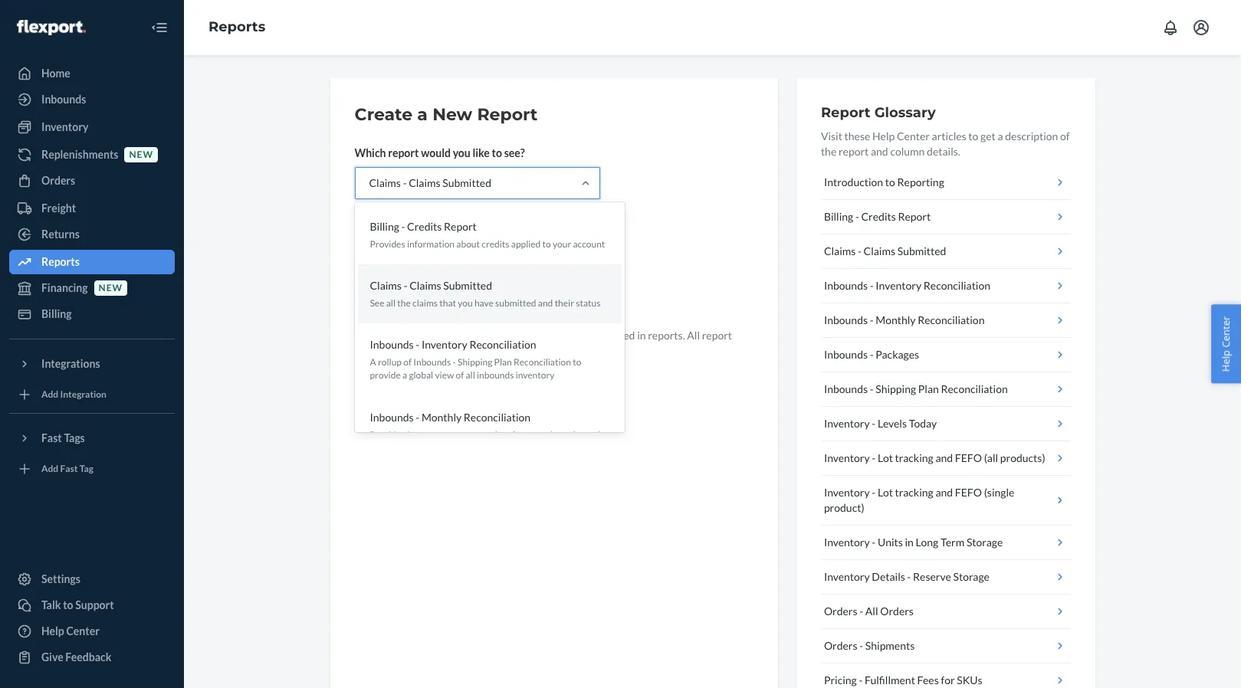 Task type: describe. For each thing, give the bounding box(es) containing it.
create report
[[368, 294, 435, 307]]

orders - shipments button
[[821, 630, 1071, 664]]

inventory - units in long term storage button
[[821, 526, 1071, 561]]

open account menu image
[[1193, 18, 1211, 37]]

time
[[480, 344, 504, 357]]

reconciliation for inbounds - monthly reconciliation provides inventory movement data for any selected month
[[464, 411, 531, 424]]

claims
[[413, 298, 438, 309]]

inventory inside inbounds - inventory reconciliation a rollup of inbounds - shipping plan reconciliation to provide a global view of all inbounds inventory
[[422, 338, 468, 352]]

- up inbounds - packages
[[870, 314, 874, 327]]

talk to support
[[41, 599, 114, 612]]

add integration
[[41, 389, 107, 401]]

and inside visit these help center articles to get a description of the report and column details.
[[871, 145, 889, 158]]

a inside inbounds - inventory reconciliation a rollup of inbounds - shipping plan reconciliation to provide a global view of all inbounds inventory
[[403, 370, 407, 382]]

pricing
[[824, 674, 857, 687]]

details
[[872, 571, 906, 584]]

product)
[[824, 502, 865, 515]]

and down inventory - levels today button
[[936, 452, 953, 465]]

create a new report
[[355, 104, 538, 125]]

storage inside 'inventory - units in long term storage' button
[[967, 536, 1003, 549]]

get
[[981, 130, 996, 143]]

account
[[573, 239, 605, 250]]

you inside claims - claims submitted see all the claims that you have submitted and their status
[[458, 298, 473, 309]]

(utc).
[[506, 344, 536, 357]]

inventory for inventory - units in long term storage
[[824, 536, 870, 549]]

billing for billing
[[41, 308, 72, 321]]

center inside help center button
[[1220, 317, 1234, 348]]

fulfillment
[[865, 674, 916, 687]]

center inside help center link
[[66, 625, 100, 638]]

report glossary
[[821, 104, 936, 121]]

applied
[[511, 239, 541, 250]]

tags
[[64, 432, 85, 445]]

any
[[526, 429, 540, 441]]

help inside help center button
[[1220, 351, 1234, 372]]

monthly for inbounds - monthly reconciliation
[[876, 314, 916, 327]]

(single
[[985, 486, 1015, 499]]

0 vertical spatial claims - claims submitted
[[369, 176, 492, 189]]

storage inside inventory details - reserve storage button
[[954, 571, 990, 584]]

lot for inventory - lot tracking and fefo (single product)
[[878, 486, 893, 499]]

create for create a new report
[[355, 104, 413, 125]]

to left be
[[567, 329, 577, 342]]

- down billing - credits report
[[858, 245, 862, 258]]

add integration link
[[9, 383, 175, 407]]

0 vertical spatial in
[[637, 329, 646, 342]]

introduction to reporting button
[[821, 166, 1071, 200]]

lot for inventory - lot tracking and fefo (all products)
[[878, 452, 893, 465]]

introduction
[[824, 176, 884, 189]]

give feedback button
[[9, 646, 175, 670]]

billing - credits report
[[824, 210, 931, 223]]

fast tags
[[41, 432, 85, 445]]

fees
[[918, 674, 939, 687]]

have
[[475, 298, 494, 309]]

data
[[493, 429, 510, 441]]

inbounds link
[[9, 87, 175, 112]]

claims - claims submitted see all the claims that you have submitted and their status
[[370, 279, 601, 309]]

provide
[[370, 370, 401, 382]]

it may take up to 2 hours for new information to be reflected in reports. all report time fields are in universal time (utc).
[[355, 329, 733, 357]]

returns link
[[9, 222, 175, 247]]

- up inbounds - monthly reconciliation at the top right of page
[[870, 279, 874, 292]]

1 horizontal spatial of
[[456, 370, 464, 382]]

long
[[916, 536, 939, 549]]

hours
[[443, 329, 469, 342]]

add fast tag
[[41, 464, 94, 475]]

open notifications image
[[1162, 18, 1180, 37]]

fast inside add fast tag link
[[60, 464, 78, 475]]

inbounds - monthly reconciliation provides inventory movement data for any selected month
[[370, 411, 604, 441]]

to left "2"
[[422, 329, 432, 342]]

credits
[[482, 239, 510, 250]]

inbounds - packages button
[[821, 338, 1071, 373]]

- down introduction
[[856, 210, 860, 223]]

reports.
[[648, 329, 685, 342]]

- inside the billing - credits report provides information about credits applied to your account
[[402, 220, 405, 233]]

billing for billing - credits report provides information about credits applied to your account
[[370, 220, 399, 233]]

- right the details
[[908, 571, 911, 584]]

inventory inside inbounds - monthly reconciliation provides inventory movement data for any selected month
[[407, 429, 446, 441]]

to inside inbounds - inventory reconciliation a rollup of inbounds - shipping plan reconciliation to provide a global view of all inbounds inventory
[[573, 357, 582, 368]]

inventory for inventory details - reserve storage
[[824, 571, 870, 584]]

orders up shipments
[[881, 605, 914, 618]]

inventory - levels today
[[824, 417, 937, 430]]

close navigation image
[[150, 18, 169, 37]]

articles
[[932, 130, 967, 143]]

units
[[878, 536, 903, 549]]

orders - all orders button
[[821, 595, 1071, 630]]

inbounds for inbounds - shipping plan reconciliation
[[824, 383, 868, 396]]

that
[[440, 298, 456, 309]]

create for create report
[[368, 294, 401, 307]]

add for add fast tag
[[41, 464, 58, 475]]

products)
[[1001, 452, 1046, 465]]

inbounds - inventory reconciliation
[[824, 279, 991, 292]]

help center inside help center button
[[1220, 317, 1234, 372]]

and inside inventory - lot tracking and fefo (single product)
[[936, 486, 953, 499]]

inventory - levels today button
[[821, 407, 1071, 442]]

billing link
[[9, 302, 175, 327]]

add fast tag link
[[9, 457, 175, 482]]

1 vertical spatial in
[[423, 344, 431, 357]]

view
[[435, 370, 454, 382]]

reconciliation for inbounds - monthly reconciliation
[[918, 314, 985, 327]]

report inside create report button
[[403, 294, 435, 307]]

1 horizontal spatial reports
[[209, 19, 266, 35]]

tracking for (single
[[896, 486, 934, 499]]

- inside button
[[860, 605, 864, 618]]

column
[[891, 145, 925, 158]]

0 horizontal spatial reports link
[[9, 250, 175, 275]]

are
[[405, 344, 421, 357]]

the inside visit these help center articles to get a description of the report and column details.
[[821, 145, 837, 158]]

information inside the billing - credits report provides information about credits applied to your account
[[407, 239, 455, 250]]

monthly for inbounds - monthly reconciliation provides inventory movement data for any selected month
[[422, 411, 462, 424]]

glossary
[[875, 104, 936, 121]]

help inside help center link
[[41, 625, 64, 638]]

and inside claims - claims submitted see all the claims that you have submitted and their status
[[538, 298, 553, 309]]

new
[[433, 104, 473, 125]]

- left the packages
[[870, 348, 874, 361]]

all inside it may take up to 2 hours for new information to be reflected in reports. all report time fields are in universal time (utc).
[[687, 329, 700, 342]]

- left levels
[[872, 417, 876, 430]]

help center link
[[9, 620, 175, 644]]

submitted inside button
[[898, 245, 947, 258]]

billing for billing - credits report
[[824, 210, 854, 223]]

report inside it may take up to 2 hours for new information to be reflected in reports. all report time fields are in universal time (utc).
[[702, 329, 733, 342]]

home link
[[9, 61, 175, 86]]

term
[[941, 536, 965, 549]]

- left shipments
[[860, 640, 864, 653]]

inventory for inventory - lot tracking and fefo (single product)
[[824, 486, 870, 499]]

inventory link
[[9, 115, 175, 140]]

replenishments
[[41, 148, 118, 161]]

0 vertical spatial reports link
[[209, 19, 266, 35]]

integration
[[60, 389, 107, 401]]

fefo for (all
[[956, 452, 982, 465]]

in inside 'inventory - units in long term storage' button
[[905, 536, 914, 549]]

to inside introduction to reporting button
[[886, 176, 896, 189]]

submitted inside claims - claims submitted see all the claims that you have submitted and their status
[[444, 279, 492, 292]]

fast tags button
[[9, 426, 175, 451]]

- down inventory - levels today
[[872, 452, 876, 465]]

all inside inbounds - inventory reconciliation a rollup of inbounds - shipping plan reconciliation to provide a global view of all inbounds inventory
[[466, 370, 475, 382]]

inbounds - monthly reconciliation
[[824, 314, 985, 327]]

inbounds for inbounds - monthly reconciliation provides inventory movement data for any selected month
[[370, 411, 414, 424]]

like
[[473, 146, 490, 160]]

report for create a new report
[[477, 104, 538, 125]]

home
[[41, 67, 70, 80]]

reconciliation for inbounds - inventory reconciliation
[[924, 279, 991, 292]]

pricing - fulfillment fees for skus
[[824, 674, 983, 687]]

(all
[[985, 452, 999, 465]]

0 horizontal spatial reports
[[41, 255, 80, 268]]

selected
[[542, 429, 576, 441]]

visit these help center articles to get a description of the report and column details.
[[821, 130, 1070, 158]]



Task type: vqa. For each thing, say whether or not it's contained in the screenshot.
Inventory - Lot tracking and FEFO (all products)
yes



Task type: locate. For each thing, give the bounding box(es) containing it.
credits for billing - credits report
[[862, 210, 896, 223]]

inventory inside inbounds - inventory reconciliation a rollup of inbounds - shipping plan reconciliation to provide a global view of all inbounds inventory
[[516, 370, 555, 382]]

1 horizontal spatial reports link
[[209, 19, 266, 35]]

1 vertical spatial you
[[458, 298, 473, 309]]

1 provides from the top
[[370, 239, 405, 250]]

1 vertical spatial all
[[866, 605, 879, 618]]

2 horizontal spatial center
[[1220, 317, 1234, 348]]

2 fefo from the top
[[956, 486, 982, 499]]

for right fees
[[941, 674, 955, 687]]

inbounds for inbounds - monthly reconciliation
[[824, 314, 868, 327]]

lot inside inventory - lot tracking and fefo (single product)
[[878, 486, 893, 499]]

shipping
[[458, 357, 493, 368], [876, 383, 917, 396]]

provides down range
[[370, 239, 405, 250]]

2 10/27/2023 from the left
[[498, 247, 556, 260]]

reconciliation for inbounds - inventory reconciliation a rollup of inbounds - shipping plan reconciliation to provide a global view of all inbounds inventory
[[470, 338, 537, 352]]

a left global
[[403, 370, 407, 382]]

lot down inventory - levels today
[[878, 452, 893, 465]]

- down global
[[416, 411, 420, 424]]

inbounds for inbounds - packages
[[824, 348, 868, 361]]

1 horizontal spatial monthly
[[876, 314, 916, 327]]

0 vertical spatial help
[[873, 130, 895, 143]]

2 horizontal spatial for
[[941, 674, 955, 687]]

1 horizontal spatial billing
[[370, 220, 399, 233]]

2 horizontal spatial billing
[[824, 210, 854, 223]]

1 vertical spatial provides
[[370, 429, 405, 441]]

inventory inside "link"
[[41, 120, 88, 133]]

0 vertical spatial monthly
[[876, 314, 916, 327]]

0 horizontal spatial information
[[407, 239, 455, 250]]

0 vertical spatial create
[[355, 104, 413, 125]]

inventory - lot tracking and fefo (all products)
[[824, 452, 1046, 465]]

lot up the units
[[878, 486, 893, 499]]

plan inside inbounds - inventory reconciliation a rollup of inbounds - shipping plan reconciliation to provide a global view of all inbounds inventory
[[494, 357, 512, 368]]

create
[[355, 104, 413, 125], [368, 294, 401, 307]]

it
[[355, 329, 362, 342]]

inventory down the (utc).
[[516, 370, 555, 382]]

inventory up orders - all orders
[[824, 571, 870, 584]]

inventory - lot tracking and fefo (single product)
[[824, 486, 1015, 515]]

add
[[41, 389, 58, 401], [41, 464, 58, 475]]

to inside visit these help center articles to get a description of the report and column details.
[[969, 130, 979, 143]]

all
[[386, 298, 396, 309], [466, 370, 475, 382]]

- up view
[[453, 357, 456, 368]]

talk
[[41, 599, 61, 612]]

fefo left (all at the bottom
[[956, 452, 982, 465]]

inbounds for inbounds
[[41, 93, 86, 106]]

give
[[41, 651, 63, 664]]

all up orders - shipments
[[866, 605, 879, 618]]

1 tracking from the top
[[896, 452, 934, 465]]

0 vertical spatial the
[[821, 145, 837, 158]]

billing down which
[[370, 220, 399, 233]]

submitted up have
[[444, 279, 492, 292]]

the inside claims - claims submitted see all the claims that you have submitted and their status
[[398, 298, 411, 309]]

report inside button
[[899, 210, 931, 223]]

all right reports.
[[687, 329, 700, 342]]

inbounds down home
[[41, 93, 86, 106]]

these
[[845, 130, 871, 143]]

to down be
[[573, 357, 582, 368]]

levels
[[878, 417, 907, 430]]

details.
[[927, 145, 961, 158]]

reports
[[209, 19, 266, 35], [41, 255, 80, 268]]

inventory for inventory
[[41, 120, 88, 133]]

orders - all orders
[[824, 605, 914, 618]]

orders for orders
[[41, 174, 75, 187]]

reporting
[[898, 176, 945, 189]]

all inside button
[[866, 605, 879, 618]]

- left the units
[[872, 536, 876, 549]]

provides for billing
[[370, 239, 405, 250]]

all inside claims - claims submitted see all the claims that you have submitted and their status
[[386, 298, 396, 309]]

the left 'claims'
[[398, 298, 411, 309]]

1 vertical spatial information
[[509, 329, 565, 342]]

new up orders link
[[129, 149, 153, 161]]

1 vertical spatial fast
[[60, 464, 78, 475]]

inbounds - shipping plan reconciliation button
[[821, 373, 1071, 407]]

for
[[472, 329, 485, 342], [512, 429, 524, 441], [941, 674, 955, 687]]

inbounds for inbounds - inventory reconciliation
[[824, 279, 868, 292]]

new for replenishments
[[129, 149, 153, 161]]

monthly up the packages
[[876, 314, 916, 327]]

claims
[[369, 176, 401, 189], [409, 176, 441, 189], [824, 245, 856, 258], [864, 245, 896, 258], [370, 279, 402, 292], [410, 279, 442, 292]]

claims - claims submitted down billing - credits report
[[824, 245, 947, 258]]

inbounds for inbounds - inventory reconciliation a rollup of inbounds - shipping plan reconciliation to provide a global view of all inbounds inventory
[[370, 338, 414, 352]]

0 horizontal spatial a
[[403, 370, 407, 382]]

help center button
[[1212, 305, 1242, 384]]

inbounds inside inbounds - monthly reconciliation provides inventory movement data for any selected month
[[370, 411, 414, 424]]

1 horizontal spatial in
[[637, 329, 646, 342]]

range
[[380, 219, 408, 232]]

fefo inside inventory - lot tracking and fefo (single product)
[[956, 486, 982, 499]]

reserve
[[914, 571, 952, 584]]

inbounds - packages
[[824, 348, 920, 361]]

new up "billing" link on the top left of the page
[[99, 283, 123, 294]]

1 horizontal spatial all
[[866, 605, 879, 618]]

1 vertical spatial reports
[[41, 255, 80, 268]]

packages
[[876, 348, 920, 361]]

0 horizontal spatial plan
[[494, 357, 512, 368]]

fast inside fast tags dropdown button
[[41, 432, 62, 445]]

create up which
[[355, 104, 413, 125]]

1 horizontal spatial inventory
[[516, 370, 555, 382]]

0 vertical spatial reports
[[209, 19, 266, 35]]

your
[[553, 239, 572, 250]]

shipments
[[866, 640, 915, 653]]

0 vertical spatial a
[[418, 104, 428, 125]]

to inside the billing - credits report provides information about credits applied to your account
[[543, 239, 551, 250]]

- inside claims - claims submitted see all the claims that you have submitted and their status
[[404, 279, 408, 292]]

1 horizontal spatial help center
[[1220, 317, 1234, 372]]

monthly up movement
[[422, 411, 462, 424]]

plan up the today
[[919, 383, 939, 396]]

claims - claims submitted inside button
[[824, 245, 947, 258]]

0 horizontal spatial help
[[41, 625, 64, 638]]

pricing - fulfillment fees for skus button
[[821, 664, 1071, 689]]

tracking
[[896, 452, 934, 465], [896, 486, 934, 499]]

new for financing
[[99, 283, 123, 294]]

0 horizontal spatial for
[[472, 329, 485, 342]]

1 vertical spatial help center
[[41, 625, 100, 638]]

1 horizontal spatial claims - claims submitted
[[824, 245, 947, 258]]

report
[[477, 104, 538, 125], [821, 104, 871, 121], [899, 210, 931, 223], [444, 220, 477, 233]]

for inside it may take up to 2 hours for new information to be reflected in reports. all report time fields are in universal time (utc).
[[472, 329, 485, 342]]

0 vertical spatial center
[[897, 130, 930, 143]]

introduction to reporting
[[824, 176, 945, 189]]

feedback
[[65, 651, 112, 664]]

in left reports.
[[637, 329, 646, 342]]

report inside the billing - credits report provides information about credits applied to your account
[[444, 220, 477, 233]]

integrations button
[[9, 352, 175, 377]]

talk to support button
[[9, 594, 175, 618]]

fast left tag
[[60, 464, 78, 475]]

in left long
[[905, 536, 914, 549]]

which
[[355, 146, 386, 160]]

of inside visit these help center articles to get a description of the report and column details.
[[1061, 130, 1070, 143]]

and down inventory - lot tracking and fefo (all products) button
[[936, 486, 953, 499]]

1 horizontal spatial plan
[[919, 383, 939, 396]]

inventory left movement
[[407, 429, 446, 441]]

settings
[[41, 573, 80, 586]]

of
[[1061, 130, 1070, 143], [404, 357, 412, 368], [456, 370, 464, 382]]

1 vertical spatial center
[[1220, 317, 1234, 348]]

provides inside inbounds - monthly reconciliation provides inventory movement data for any selected month
[[370, 429, 405, 441]]

tracking for (all
[[896, 452, 934, 465]]

submitted up inbounds - inventory reconciliation
[[898, 245, 947, 258]]

credits inside billing - credits report button
[[862, 210, 896, 223]]

1 vertical spatial reports link
[[9, 250, 175, 275]]

movement
[[448, 429, 491, 441]]

take
[[386, 329, 406, 342]]

give feedback
[[41, 651, 112, 664]]

for inside inbounds - monthly reconciliation provides inventory movement data for any selected month
[[512, 429, 524, 441]]

1 fefo from the top
[[956, 452, 982, 465]]

claims - claims submitted button
[[821, 235, 1071, 269]]

for inside pricing - fulfillment fees for skus button
[[941, 674, 955, 687]]

- inside inbounds - monthly reconciliation provides inventory movement data for any selected month
[[416, 411, 420, 424]]

in right 'are'
[[423, 344, 431, 357]]

submitted down like
[[443, 176, 492, 189]]

0 vertical spatial all
[[386, 298, 396, 309]]

inventory inside inventory - lot tracking and fefo (single product)
[[824, 486, 870, 499]]

0 horizontal spatial 10/27/2023
[[365, 247, 423, 260]]

inventory inside button
[[876, 279, 922, 292]]

credits down introduction to reporting
[[862, 210, 896, 223]]

0 horizontal spatial shipping
[[458, 357, 493, 368]]

2 vertical spatial new
[[488, 329, 507, 342]]

inbounds - monthly reconciliation button
[[821, 304, 1071, 338]]

report left would
[[388, 146, 419, 160]]

2 vertical spatial for
[[941, 674, 955, 687]]

center inside visit these help center articles to get a description of the report and column details.
[[897, 130, 930, 143]]

- right pricing
[[859, 674, 863, 687]]

0 horizontal spatial inventory
[[407, 429, 446, 441]]

inventory - lot tracking and fefo (all products) button
[[821, 442, 1071, 476]]

settings link
[[9, 568, 175, 592]]

for up "time"
[[472, 329, 485, 342]]

freight link
[[9, 196, 175, 221]]

provides for inbounds
[[370, 429, 405, 441]]

monthly inside inbounds - monthly reconciliation provides inventory movement data for any selected month
[[422, 411, 462, 424]]

credits inside the billing - credits report provides information about credits applied to your account
[[407, 220, 442, 233]]

up
[[408, 329, 420, 342]]

report inside visit these help center articles to get a description of the report and column details.
[[839, 145, 869, 158]]

0 horizontal spatial credits
[[407, 220, 442, 233]]

2 horizontal spatial a
[[998, 130, 1004, 143]]

inbounds
[[477, 370, 514, 382]]

1 vertical spatial the
[[398, 298, 411, 309]]

provides down 'provide'
[[370, 429, 405, 441]]

1 vertical spatial create
[[368, 294, 401, 307]]

add inside add fast tag link
[[41, 464, 58, 475]]

2 provides from the top
[[370, 429, 405, 441]]

2 vertical spatial in
[[905, 536, 914, 549]]

shipping inside button
[[876, 383, 917, 396]]

claims - claims submitted down would
[[369, 176, 492, 189]]

2 lot from the top
[[878, 486, 893, 499]]

tag
[[80, 464, 94, 475]]

flexport logo image
[[17, 20, 86, 35]]

inventory details - reserve storage button
[[821, 561, 1071, 595]]

see
[[370, 298, 385, 309]]

report up these
[[821, 104, 871, 121]]

0 vertical spatial you
[[453, 146, 471, 160]]

orders
[[41, 174, 75, 187], [824, 605, 858, 618], [881, 605, 914, 618], [824, 640, 858, 653]]

0 vertical spatial information
[[407, 239, 455, 250]]

report down reporting
[[899, 210, 931, 223]]

add inside the add integration "link"
[[41, 389, 58, 401]]

2 horizontal spatial of
[[1061, 130, 1070, 143]]

report down these
[[839, 145, 869, 158]]

1 horizontal spatial shipping
[[876, 383, 917, 396]]

orders for orders - shipments
[[824, 640, 858, 653]]

orders link
[[9, 169, 175, 193]]

reconciliation
[[924, 279, 991, 292], [918, 314, 985, 327], [470, 338, 537, 352], [514, 357, 571, 368], [942, 383, 1008, 396], [464, 411, 531, 424]]

orders inside button
[[824, 640, 858, 653]]

0 vertical spatial for
[[472, 329, 485, 342]]

1 horizontal spatial credits
[[862, 210, 896, 223]]

to left your at the top left of the page
[[543, 239, 551, 250]]

1 horizontal spatial a
[[418, 104, 428, 125]]

2 tracking from the top
[[896, 486, 934, 499]]

inbounds down 'provide'
[[370, 411, 414, 424]]

2 horizontal spatial help
[[1220, 351, 1234, 372]]

inbounds - shipping plan reconciliation
[[824, 383, 1008, 396]]

plan up the inbounds
[[494, 357, 512, 368]]

2 vertical spatial submitted
[[444, 279, 492, 292]]

inbounds up inbounds - monthly reconciliation at the top right of page
[[824, 279, 868, 292]]

- up create report at the left
[[404, 279, 408, 292]]

- up range
[[403, 176, 407, 189]]

to up claims - claims submitted see all the claims that you have submitted and their status
[[472, 246, 482, 259]]

1 horizontal spatial center
[[897, 130, 930, 143]]

1 vertical spatial claims - claims submitted
[[824, 245, 947, 258]]

orders for orders - all orders
[[824, 605, 858, 618]]

add for add integration
[[41, 389, 58, 401]]

tracking inside inventory - lot tracking and fefo (single product)
[[896, 486, 934, 499]]

reconciliation inside button
[[924, 279, 991, 292]]

2
[[434, 329, 440, 342]]

a inside visit these help center articles to get a description of the report and column details.
[[998, 130, 1004, 143]]

date range
[[355, 219, 408, 232]]

1 lot from the top
[[878, 452, 893, 465]]

orders up freight
[[41, 174, 75, 187]]

storage right reserve at the right
[[954, 571, 990, 584]]

inventory
[[516, 370, 555, 382], [407, 429, 446, 441]]

1 vertical spatial all
[[466, 370, 475, 382]]

storage
[[967, 536, 1003, 549], [954, 571, 990, 584]]

2 horizontal spatial new
[[488, 329, 507, 342]]

to left 'get'
[[969, 130, 979, 143]]

1 vertical spatial new
[[99, 283, 123, 294]]

and left column
[[871, 145, 889, 158]]

billing - credits report provides information about credits applied to your account
[[370, 220, 605, 250]]

integrations
[[41, 357, 100, 370]]

- up inventory - units in long term storage
[[872, 486, 876, 499]]

0 horizontal spatial billing
[[41, 308, 72, 321]]

0 vertical spatial all
[[687, 329, 700, 342]]

0 vertical spatial fast
[[41, 432, 62, 445]]

to right 'talk'
[[63, 599, 73, 612]]

inventory up inbounds - monthly reconciliation at the top right of page
[[876, 279, 922, 292]]

0 vertical spatial fefo
[[956, 452, 982, 465]]

storage right the term
[[967, 536, 1003, 549]]

fefo for (single
[[956, 486, 982, 499]]

0 vertical spatial tracking
[[896, 452, 934, 465]]

a left new
[[418, 104, 428, 125]]

0 vertical spatial add
[[41, 389, 58, 401]]

and left their
[[538, 298, 553, 309]]

reconciliation inside inbounds - monthly reconciliation provides inventory movement data for any selected month
[[464, 411, 531, 424]]

1 vertical spatial add
[[41, 464, 58, 475]]

to left reporting
[[886, 176, 896, 189]]

0 vertical spatial shipping
[[458, 357, 493, 368]]

inventory for inventory - levels today
[[824, 417, 870, 430]]

- down inbounds - packages
[[870, 383, 874, 396]]

orders up pricing
[[824, 640, 858, 653]]

2 vertical spatial help
[[41, 625, 64, 638]]

shipping inside inbounds - inventory reconciliation a rollup of inbounds - shipping plan reconciliation to provide a global view of all inbounds inventory
[[458, 357, 493, 368]]

credits for billing - credits report provides information about credits applied to your account
[[407, 220, 442, 233]]

global
[[409, 370, 433, 382]]

support
[[75, 599, 114, 612]]

0 horizontal spatial in
[[423, 344, 431, 357]]

- inside inventory - lot tracking and fefo (single product)
[[872, 486, 876, 499]]

inbounds - inventory reconciliation button
[[821, 269, 1071, 304]]

1 vertical spatial inventory
[[407, 429, 446, 441]]

0 vertical spatial provides
[[370, 239, 405, 250]]

to right like
[[492, 146, 502, 160]]

1 horizontal spatial the
[[821, 145, 837, 158]]

1 add from the top
[[41, 389, 58, 401]]

plan inside button
[[919, 383, 939, 396]]

provides inside the billing - credits report provides information about credits applied to your account
[[370, 239, 405, 250]]

tracking down the today
[[896, 452, 934, 465]]

fast left tags
[[41, 432, 62, 445]]

fefo left (single
[[956, 486, 982, 499]]

billing inside the billing - credits report provides information about credits applied to your account
[[370, 220, 399, 233]]

0 vertical spatial inventory
[[516, 370, 555, 382]]

inbounds up rollup
[[370, 338, 414, 352]]

2 add from the top
[[41, 464, 58, 475]]

see?
[[504, 146, 525, 160]]

1 vertical spatial storage
[[954, 571, 990, 584]]

0 vertical spatial new
[[129, 149, 153, 161]]

add down fast tags
[[41, 464, 58, 475]]

monthly inside button
[[876, 314, 916, 327]]

which report would you like to see?
[[355, 146, 525, 160]]

status
[[576, 298, 601, 309]]

1 vertical spatial for
[[512, 429, 524, 441]]

1 horizontal spatial information
[[509, 329, 565, 342]]

1 vertical spatial plan
[[919, 383, 939, 396]]

inventory details - reserve storage
[[824, 571, 990, 584]]

- left "2"
[[416, 338, 420, 352]]

10/27/2023 down range
[[365, 247, 423, 260]]

to inside talk to support button
[[63, 599, 73, 612]]

month
[[577, 429, 604, 441]]

billing down introduction
[[824, 210, 854, 223]]

inventory - units in long term storage
[[824, 536, 1003, 549]]

1 vertical spatial tracking
[[896, 486, 934, 499]]

create up may
[[368, 294, 401, 307]]

tracking down inventory - lot tracking and fefo (all products)
[[896, 486, 934, 499]]

1 10/27/2023 from the left
[[365, 247, 423, 260]]

report left the that
[[403, 294, 435, 307]]

a
[[370, 357, 376, 368]]

fields
[[378, 344, 403, 357]]

the down "visit"
[[821, 145, 837, 158]]

information inside it may take up to 2 hours for new information to be reflected in reports. all report time fields are in universal time (utc).
[[509, 329, 565, 342]]

1 vertical spatial a
[[998, 130, 1004, 143]]

0 vertical spatial submitted
[[443, 176, 492, 189]]

0 horizontal spatial all
[[386, 298, 396, 309]]

create inside button
[[368, 294, 401, 307]]

2 vertical spatial center
[[66, 625, 100, 638]]

time
[[355, 344, 376, 357]]

billing inside button
[[824, 210, 854, 223]]

report for billing - credits report
[[899, 210, 931, 223]]

new inside it may take up to 2 hours for new information to be reflected in reports. all report time fields are in universal time (utc).
[[488, 329, 507, 342]]

shipping down the packages
[[876, 383, 917, 396]]

10/27/2023 up submitted
[[498, 247, 556, 260]]

freight
[[41, 202, 76, 215]]

report right reports.
[[702, 329, 733, 342]]

- right date
[[402, 220, 405, 233]]

2 horizontal spatial in
[[905, 536, 914, 549]]

inventory up view
[[422, 338, 468, 352]]

help inside visit these help center articles to get a description of the report and column details.
[[873, 130, 895, 143]]

inventory down product)
[[824, 536, 870, 549]]

information up the (utc).
[[509, 329, 565, 342]]

visit
[[821, 130, 843, 143]]

0 horizontal spatial help center
[[41, 625, 100, 638]]

you left like
[[453, 146, 471, 160]]

add left "integration" at the left bottom of page
[[41, 389, 58, 401]]

information left about
[[407, 239, 455, 250]]

returns
[[41, 228, 80, 241]]

help center inside help center link
[[41, 625, 100, 638]]

1 horizontal spatial all
[[466, 370, 475, 382]]

1 vertical spatial fefo
[[956, 486, 982, 499]]

new
[[129, 149, 153, 161], [99, 283, 123, 294], [488, 329, 507, 342]]

0 vertical spatial of
[[1061, 130, 1070, 143]]

inbounds up global
[[414, 357, 451, 368]]

0 vertical spatial lot
[[878, 452, 893, 465]]

new up "time"
[[488, 329, 507, 342]]

claims - claims submitted
[[369, 176, 492, 189], [824, 245, 947, 258]]

report for billing - credits report provides information about credits applied to your account
[[444, 220, 477, 233]]

for left any
[[512, 429, 524, 441]]

inventory for inventory - lot tracking and fefo (all products)
[[824, 452, 870, 465]]

0 horizontal spatial of
[[404, 357, 412, 368]]

inbounds left the packages
[[824, 348, 868, 361]]

1 horizontal spatial for
[[512, 429, 524, 441]]

1 vertical spatial monthly
[[422, 411, 462, 424]]

0 horizontal spatial the
[[398, 298, 411, 309]]

0 horizontal spatial all
[[687, 329, 700, 342]]

inbounds down inbounds - packages
[[824, 383, 868, 396]]

be
[[579, 329, 591, 342]]

skus
[[957, 674, 983, 687]]



